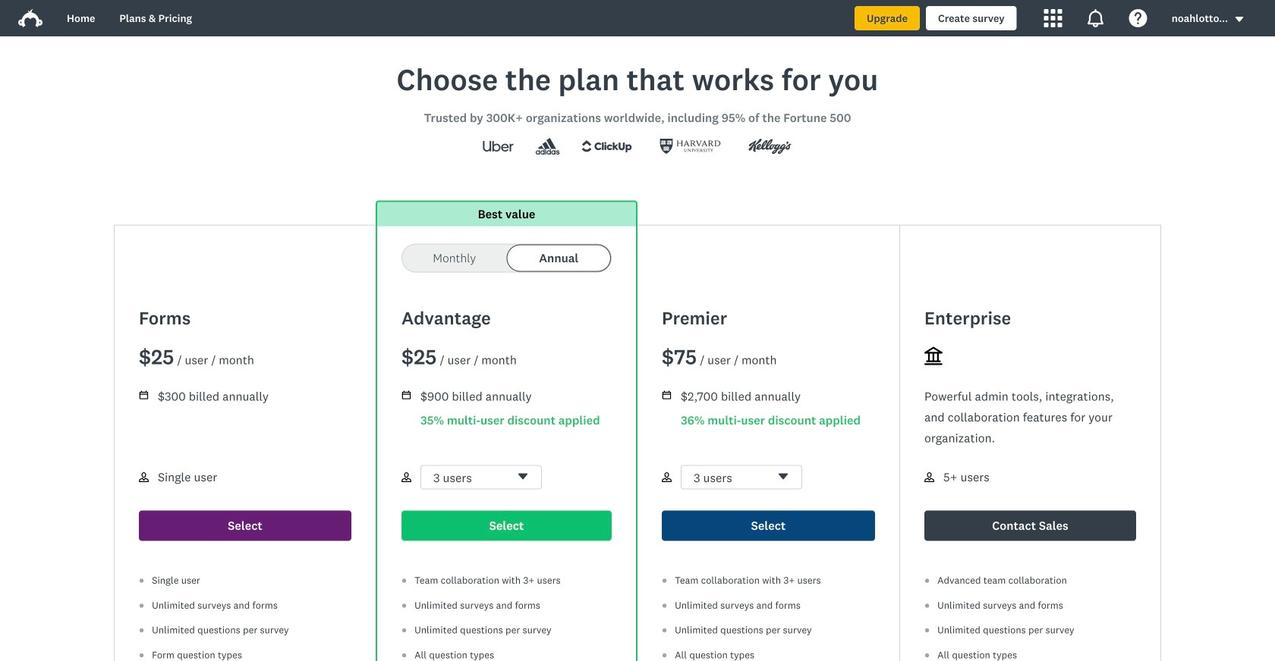 Task type: describe. For each thing, give the bounding box(es) containing it.
1 user image from the left
[[139, 473, 149, 483]]

building icon image
[[925, 347, 943, 366]]

help icon image
[[1129, 9, 1148, 27]]

2 user image from the left
[[402, 473, 411, 483]]



Task type: vqa. For each thing, say whether or not it's contained in the screenshot.
PRODUCTS ICON
yes



Task type: locate. For each thing, give the bounding box(es) containing it.
user image
[[139, 473, 149, 483], [402, 473, 411, 483], [662, 473, 672, 483], [925, 473, 934, 483]]

harvard image
[[646, 134, 735, 159]]

uber image
[[469, 134, 528, 159]]

1 select menu field from the left
[[421, 466, 542, 491]]

2 brand logo image from the top
[[18, 9, 43, 27]]

0 horizontal spatial select menu field
[[421, 466, 542, 491]]

clickup image
[[568, 134, 646, 159]]

brand logo image
[[18, 6, 43, 30], [18, 9, 43, 27]]

3 user image from the left
[[662, 473, 672, 483]]

Select Menu field
[[421, 466, 542, 491], [681, 466, 802, 491]]

1 brand logo image from the top
[[18, 6, 43, 30]]

products icon image
[[1044, 9, 1063, 27], [1044, 9, 1063, 27]]

calendar icon image
[[139, 391, 149, 400], [402, 391, 411, 400], [662, 391, 672, 400], [140, 391, 148, 400], [402, 391, 411, 400], [663, 391, 671, 400]]

select menu field for third user image from the right
[[421, 466, 542, 491]]

adidas image
[[528, 138, 568, 155]]

dropdown arrow icon image
[[1234, 14, 1245, 25], [1236, 17, 1244, 22]]

2 select menu field from the left
[[681, 466, 802, 491]]

1 horizontal spatial select menu field
[[681, 466, 802, 491]]

notification center icon image
[[1087, 9, 1105, 27]]

4 user image from the left
[[925, 473, 934, 483]]

select menu field for third user image
[[681, 466, 802, 491]]

kellogg's image
[[735, 134, 806, 159]]



